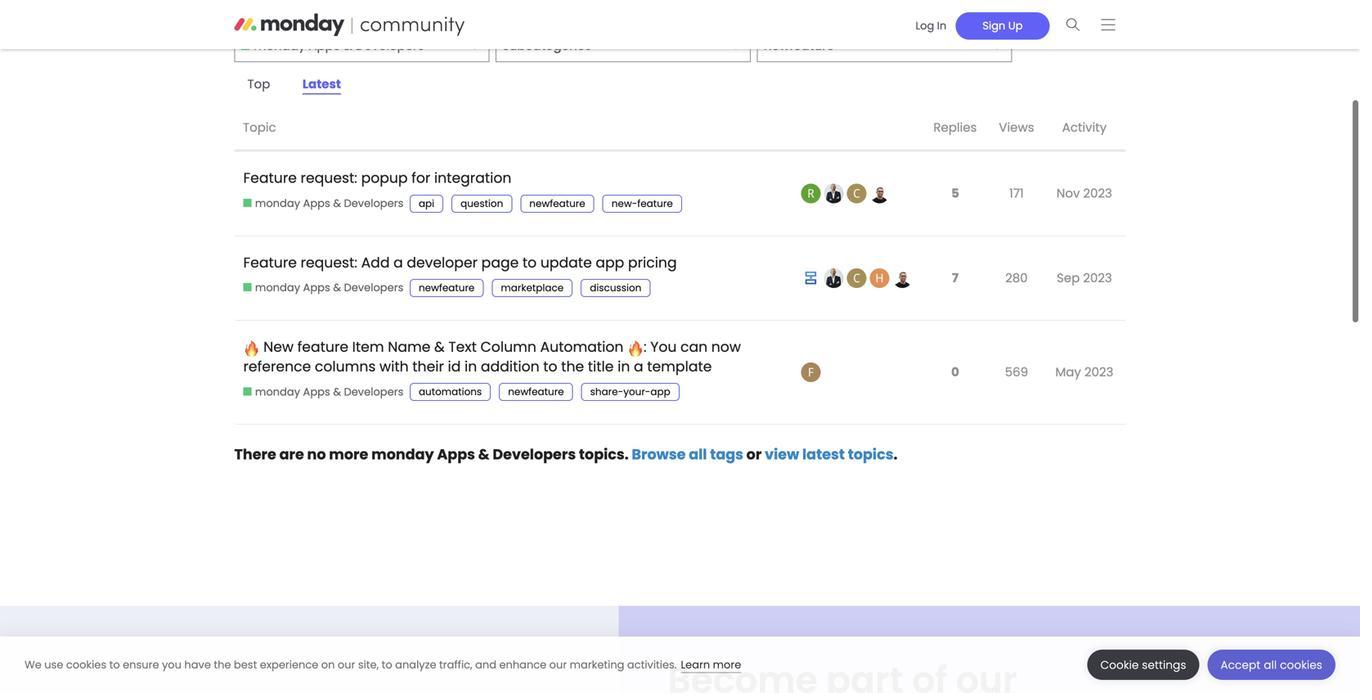 Task type: describe. For each thing, give the bounding box(es) containing it.
roberto tremonti - frequent poster image
[[824, 268, 844, 288]]

monday for feature request: add a developer page to update app pricing
[[255, 280, 300, 295]]

we
[[25, 658, 42, 672]]

you
[[651, 337, 677, 357]]

& down monday community forum image
[[343, 37, 353, 55]]

traffic,
[[439, 658, 473, 672]]

to up marketplace
[[523, 253, 537, 272]]

best
[[234, 658, 257, 672]]

monday apps & developers link for popup
[[243, 196, 404, 211]]

& down columns
[[333, 385, 341, 399]]

all inside 'button'
[[1265, 658, 1278, 673]]

apps for popup
[[303, 196, 330, 211]]

5
[[952, 185, 960, 202]]

learn more link
[[681, 658, 742, 673]]

monday apps & developers link for item
[[243, 385, 404, 400]]

browse all tags link
[[632, 444, 744, 465]]

columns
[[315, 357, 376, 376]]

tags list containing api
[[410, 195, 691, 213]]

the inside : you can now reference columns with their id in addition to the title in a template
[[562, 357, 584, 376]]

tags
[[711, 444, 744, 465]]

1 horizontal spatial matias - most recent poster image
[[893, 268, 913, 288]]

browse
[[632, 444, 686, 465]]

1 in from the left
[[465, 357, 477, 376]]

there are no more monday apps & developers topics. browse all tags or view latest topics .
[[234, 444, 898, 465]]

cookies for all
[[1281, 658, 1323, 673]]

automations
[[419, 385, 482, 399]]

item
[[352, 337, 384, 357]]

name
[[388, 337, 431, 357]]

& up their
[[435, 337, 445, 357]]

in
[[938, 18, 947, 33]]

developers for add
[[344, 280, 404, 295]]

may 2023 link
[[1052, 351, 1118, 393]]

0
[[952, 363, 960, 381]]

marketing
[[570, 658, 625, 672]]

monday apps & developers for add
[[255, 280, 404, 295]]

& down automations link
[[478, 444, 490, 465]]

0 horizontal spatial more
[[329, 444, 369, 465]]

frederik nijs - original poster, most recent poster image
[[802, 363, 821, 382]]

2 vertical spatial newfeature link
[[499, 383, 573, 401]]

new
[[264, 337, 294, 357]]

log in button
[[907, 12, 956, 39]]

for
[[412, 168, 431, 188]]

request: for add
[[301, 253, 358, 272]]

latest link
[[290, 71, 354, 97]]

monday up top
[[254, 37, 306, 55]]

new feature item name & text column automation
[[260, 337, 628, 357]]

to inside : you can now reference columns with their id in addition to the title in a template
[[544, 357, 558, 376]]

topic
[[243, 119, 276, 136]]

template
[[648, 357, 712, 376]]

sign up
[[983, 18, 1023, 33]]

feature request: add a developer page to update app pricing link
[[243, 240, 677, 285]]

feature request: add a developer page to update app pricing
[[243, 253, 677, 272]]

share-your-app
[[591, 385, 671, 399]]

or
[[747, 444, 762, 465]]

tags list for update
[[410, 279, 659, 297]]

roberto tremonti - frequent poster image
[[824, 184, 844, 204]]

text
[[449, 337, 477, 357]]

discussion link
[[581, 279, 651, 297]]

latest
[[303, 75, 341, 93]]

log in
[[916, 18, 947, 33]]

id
[[448, 357, 461, 376]]

latest
[[803, 444, 845, 465]]

column
[[481, 337, 537, 357]]

sign
[[983, 18, 1006, 33]]

use
[[44, 658, 63, 672]]

oliver albrecht - original poster image
[[802, 268, 821, 288]]

may
[[1056, 363, 1082, 381]]

their
[[413, 357, 444, 376]]

monday apps & developers for item
[[255, 385, 404, 399]]

view
[[765, 444, 800, 465]]

7 button
[[948, 260, 963, 297]]

activity
[[1063, 119, 1107, 136]]

new-
[[612, 197, 638, 210]]

top
[[248, 75, 270, 93]]

.
[[894, 444, 898, 465]]

topics
[[848, 444, 894, 465]]

7
[[953, 269, 959, 287]]

:
[[644, 337, 647, 357]]

experience
[[260, 658, 319, 672]]

site,
[[358, 658, 379, 672]]

monday down automations link
[[372, 444, 434, 465]]

activity button
[[1048, 106, 1126, 151]]

developers down monday community forum image
[[356, 37, 424, 55]]

& down feature request: popup for integration
[[333, 196, 341, 211]]

cody - frequent poster image for feature request: add a developer page to update app pricing
[[847, 268, 867, 288]]

: you can now reference columns with their id in addition to the title in a template
[[243, 337, 741, 376]]

api link
[[410, 195, 444, 213]]

569
[[1006, 363, 1029, 381]]

request: for popup
[[301, 168, 358, 188]]

sep 2023 link
[[1053, 257, 1117, 299]]

0 vertical spatial 2023
[[1084, 185, 1113, 202]]

there
[[234, 444, 276, 465]]

views button
[[987, 106, 1048, 151]]

now
[[712, 337, 741, 357]]

accept
[[1221, 658, 1261, 673]]

monday apps & developers link for add
[[243, 280, 404, 295]]

marketplace
[[501, 281, 564, 295]]

and
[[476, 658, 497, 672]]

feature for new
[[298, 337, 349, 357]]

cookies for use
[[66, 658, 106, 672]]

can
[[681, 337, 708, 357]]

280
[[1006, 269, 1028, 287]]

views
[[999, 119, 1035, 136]]



Task type: locate. For each thing, give the bounding box(es) containing it.
to down 'automation' on the left of page
[[544, 357, 558, 376]]

developers down with
[[344, 385, 404, 399]]

2 tags list from the top
[[410, 279, 659, 297]]

dialog containing cookie settings
[[0, 637, 1361, 693]]

our right on
[[338, 658, 355, 672]]

cookie settings button
[[1088, 650, 1200, 680]]

matias - most recent poster image
[[870, 184, 890, 204], [893, 268, 913, 288]]

hen nassimy - frequent poster image
[[870, 268, 890, 288]]

tags list containing automations
[[410, 383, 688, 401]]

all left tags
[[689, 444, 707, 465]]

settings
[[1143, 658, 1187, 673]]

0 horizontal spatial feature
[[298, 337, 349, 357]]

discussion
[[590, 281, 642, 295]]

2 vertical spatial tags list
[[410, 383, 688, 401]]

monday apps & developers link down feature request: popup for integration
[[243, 196, 404, 211]]

a inside : you can now reference columns with their id in addition to the title in a template
[[634, 357, 644, 376]]

1 monday apps & developers link from the top
[[243, 196, 404, 211]]

feature up columns
[[298, 337, 349, 357]]

3 monday apps & developers link from the top
[[243, 385, 404, 400]]

newfeature link
[[521, 195, 595, 213], [410, 279, 484, 297], [499, 383, 573, 401]]

monday for feature request: popup for integration
[[255, 196, 300, 211]]

1 tags list from the top
[[410, 195, 691, 213]]

1 vertical spatial all
[[1265, 658, 1278, 673]]

matias - most recent poster image right hen nassimy - frequent poster image
[[893, 268, 913, 288]]

new-feature
[[612, 197, 673, 210]]

a
[[394, 253, 403, 272], [634, 357, 644, 376]]

add
[[361, 253, 390, 272]]

monday apps & developers down columns
[[255, 385, 404, 399]]

posters element
[[797, 106, 925, 151]]

we use cookies to ensure you have the best experience on our site, to analyze traffic, and enhance our marketing activities. learn more
[[25, 658, 742, 672]]

2 in from the left
[[618, 357, 630, 376]]

monday apps & developers down monday community forum image
[[254, 37, 424, 55]]

feature for feature request: popup for integration
[[243, 168, 297, 188]]

0 vertical spatial cody - frequent poster image
[[847, 184, 867, 204]]

monday community forum image
[[234, 13, 497, 36]]

monday apps & developers link down add
[[243, 280, 404, 295]]

nov
[[1057, 185, 1081, 202]]

tags list for automation
[[410, 383, 688, 401]]

a right add
[[394, 253, 403, 272]]

2023 for automation
[[1085, 363, 1114, 381]]

monday apps & developers link
[[243, 196, 404, 211], [243, 280, 404, 295], [243, 385, 404, 400]]

developers for item
[[344, 385, 404, 399]]

monday apps & developers down feature request: popup for integration
[[255, 196, 404, 211]]

0 vertical spatial the
[[562, 357, 584, 376]]

ensure
[[123, 658, 159, 672]]

feature for new-
[[638, 197, 673, 210]]

to left ensure
[[109, 658, 120, 672]]

up
[[1009, 18, 1023, 33]]

sep 2023
[[1057, 269, 1113, 287]]

0 vertical spatial app
[[596, 253, 625, 272]]

1 cookies from the left
[[66, 658, 106, 672]]

0 vertical spatial tags list
[[410, 195, 691, 213]]

2 vertical spatial 2023
[[1085, 363, 1114, 381]]

request: left the popup at the left top of the page
[[301, 168, 358, 188]]

1 vertical spatial newfeature link
[[410, 279, 484, 297]]

1 vertical spatial tags list
[[410, 279, 659, 297]]

cookie
[[1101, 658, 1140, 673]]

2023 right sep
[[1084, 269, 1113, 287]]

&
[[343, 37, 353, 55], [333, 196, 341, 211], [333, 280, 341, 295], [435, 337, 445, 357], [333, 385, 341, 399], [478, 444, 490, 465]]

0 horizontal spatial all
[[689, 444, 707, 465]]

menu image
[[1102, 18, 1116, 31]]

0 vertical spatial matias - most recent poster image
[[870, 184, 890, 204]]

newfeature link down the addition
[[499, 383, 573, 401]]

feature
[[638, 197, 673, 210], [298, 337, 349, 357]]

& up columns
[[333, 280, 341, 295]]

the left best
[[214, 658, 231, 672]]

request:
[[301, 168, 358, 188], [301, 253, 358, 272]]

marketplace link
[[492, 279, 573, 297]]

the down 'automation' on the left of page
[[562, 357, 584, 376]]

1 horizontal spatial more
[[713, 658, 742, 672]]

1 vertical spatial cody - frequent poster image
[[847, 268, 867, 288]]

apps for add
[[303, 280, 330, 295]]

automation
[[541, 337, 624, 357]]

1 vertical spatial matias - most recent poster image
[[893, 268, 913, 288]]

with
[[380, 357, 409, 376]]

are
[[280, 444, 304, 465]]

all
[[689, 444, 707, 465], [1265, 658, 1278, 673]]

0 vertical spatial feature
[[638, 197, 673, 210]]

developers
[[356, 37, 424, 55], [344, 196, 404, 211], [344, 280, 404, 295], [344, 385, 404, 399], [493, 444, 576, 465]]

search image
[[1067, 18, 1081, 31]]

update
[[541, 253, 592, 272]]

2 cody - frequent poster image from the top
[[847, 268, 867, 288]]

0 vertical spatial request:
[[301, 168, 358, 188]]

tags list
[[410, 195, 691, 213], [410, 279, 659, 297], [410, 383, 688, 401]]

on
[[321, 658, 335, 672]]

view latest topics link
[[765, 444, 894, 465]]

cody - frequent poster image for feature request: popup for integration
[[847, 184, 867, 204]]

cody - frequent poster image
[[847, 184, 867, 204], [847, 268, 867, 288]]

monday apps & developers
[[254, 37, 424, 55], [255, 196, 404, 211], [255, 280, 404, 295], [255, 385, 404, 399]]

1 vertical spatial monday apps & developers link
[[243, 280, 404, 295]]

1 horizontal spatial cookies
[[1281, 658, 1323, 673]]

tags list containing newfeature
[[410, 279, 659, 297]]

2023 right nov
[[1084, 185, 1113, 202]]

1 horizontal spatial feature
[[638, 197, 673, 210]]

1 our from the left
[[338, 658, 355, 672]]

1 request: from the top
[[301, 168, 358, 188]]

accept all cookies
[[1221, 658, 1323, 673]]

developers left topics.
[[493, 444, 576, 465]]

you
[[162, 658, 182, 672]]

1 horizontal spatial all
[[1265, 658, 1278, 673]]

0 vertical spatial monday apps & developers link
[[243, 196, 404, 211]]

0 horizontal spatial the
[[214, 658, 231, 672]]

page
[[482, 253, 519, 272]]

1 vertical spatial a
[[634, 357, 644, 376]]

matias - most recent poster image right roberto tremonti - frequent poster icon
[[870, 184, 890, 204]]

developers down feature request: popup for integration
[[344, 196, 404, 211]]

2 feature from the top
[[243, 253, 297, 272]]

tags list down the addition
[[410, 383, 688, 401]]

app inside share-your-app link
[[651, 385, 671, 399]]

developers for popup
[[344, 196, 404, 211]]

monday apps & developers down add
[[255, 280, 404, 295]]

in right id
[[465, 357, 477, 376]]

1 horizontal spatial the
[[562, 357, 584, 376]]

2 vertical spatial monday apps & developers link
[[243, 385, 404, 400]]

171
[[1010, 185, 1024, 202]]

0 vertical spatial a
[[394, 253, 403, 272]]

cookies inside 'button'
[[1281, 658, 1323, 673]]

replies
[[934, 119, 978, 136]]

1 feature from the top
[[243, 168, 297, 188]]

cody - frequent poster image right roberto tremonti - frequent poster icon
[[847, 184, 867, 204]]

api
[[419, 197, 435, 210]]

0 horizontal spatial cookies
[[66, 658, 106, 672]]

newfeature
[[764, 37, 835, 55], [530, 197, 586, 210], [419, 281, 475, 295], [508, 385, 564, 399]]

1 vertical spatial feature
[[298, 337, 349, 357]]

request: left add
[[301, 253, 358, 272]]

question link
[[452, 195, 513, 213]]

addition
[[481, 357, 540, 376]]

newfeature link up update
[[521, 195, 595, 213]]

monday apps & developers for popup
[[255, 196, 404, 211]]

nov 2023 link
[[1053, 172, 1117, 215]]

apps for item
[[303, 385, 330, 399]]

feature request: popup for integration link
[[243, 156, 512, 200]]

1 vertical spatial request:
[[301, 253, 358, 272]]

enhance
[[500, 658, 547, 672]]

0 horizontal spatial in
[[465, 357, 477, 376]]

our right "enhance"
[[550, 658, 567, 672]]

2 our from the left
[[550, 658, 567, 672]]

topics.
[[579, 444, 629, 465]]

1 vertical spatial app
[[651, 385, 671, 399]]

to right site,
[[382, 658, 393, 672]]

may 2023
[[1056, 363, 1114, 381]]

0 horizontal spatial our
[[338, 658, 355, 672]]

newfeature link down "developer"
[[410, 279, 484, 297]]

in
[[465, 357, 477, 376], [618, 357, 630, 376]]

0 horizontal spatial a
[[394, 253, 403, 272]]

2023 right may
[[1085, 363, 1114, 381]]

tags list up update
[[410, 195, 691, 213]]

automations link
[[410, 383, 491, 401]]

0 vertical spatial more
[[329, 444, 369, 465]]

monday apps & developers link down columns
[[243, 385, 404, 400]]

1 vertical spatial feature
[[243, 253, 297, 272]]

2 monday apps & developers link from the top
[[243, 280, 404, 295]]

1 horizontal spatial a
[[634, 357, 644, 376]]

cookies right accept
[[1281, 658, 1323, 673]]

monday up the new
[[255, 280, 300, 295]]

pricing
[[628, 253, 677, 272]]

2 cookies from the left
[[1281, 658, 1323, 673]]

2 request: from the top
[[301, 253, 358, 272]]

1 vertical spatial 2023
[[1084, 269, 1113, 287]]

new-feature link
[[603, 195, 682, 213]]

cookie settings
[[1101, 658, 1187, 673]]

0 vertical spatial feature
[[243, 168, 297, 188]]

1 horizontal spatial in
[[618, 357, 630, 376]]

feature for feature request: add a developer page to update app pricing
[[243, 253, 297, 272]]

in right title at the left bottom of page
[[618, 357, 630, 376]]

dialog
[[0, 637, 1361, 693]]

accept all cookies button
[[1208, 650, 1336, 680]]

tags list down update
[[410, 279, 659, 297]]

monday down topic
[[255, 196, 300, 211]]

roy - original poster image
[[802, 184, 821, 204]]

more right learn
[[713, 658, 742, 672]]

1 vertical spatial more
[[713, 658, 742, 672]]

1 horizontal spatial app
[[651, 385, 671, 399]]

monday down the reference
[[255, 385, 300, 399]]

feature request: popup for integration
[[243, 168, 512, 188]]

1 horizontal spatial our
[[550, 658, 567, 672]]

0 vertical spatial all
[[689, 444, 707, 465]]

sign up button
[[956, 12, 1050, 39]]

developers down add
[[344, 280, 404, 295]]

popup
[[361, 168, 408, 188]]

a up your-
[[634, 357, 644, 376]]

share-
[[591, 385, 624, 399]]

app
[[596, 253, 625, 272], [651, 385, 671, 399]]

monday for new feature item name & text column automation
[[255, 385, 300, 399]]

app inside feature request: add a developer page to update app pricing link
[[596, 253, 625, 272]]

0 button
[[948, 354, 964, 391]]

analyze
[[395, 658, 437, 672]]

more right no
[[329, 444, 369, 465]]

subcategories
[[503, 37, 592, 55]]

navigation containing log in
[[901, 7, 1126, 42]]

0 vertical spatial newfeature link
[[521, 195, 595, 213]]

1 cody - frequent poster image from the top
[[847, 184, 867, 204]]

navigation
[[901, 7, 1126, 42]]

learn
[[681, 658, 710, 672]]

2023 for update
[[1084, 269, 1113, 287]]

developer
[[407, 253, 478, 272]]

0 horizontal spatial matias - most recent poster image
[[870, 184, 890, 204]]

5 button
[[948, 175, 964, 212]]

no
[[307, 444, 326, 465]]

more
[[329, 444, 369, 465], [713, 658, 742, 672]]

app up discussion
[[596, 253, 625, 272]]

activities.
[[628, 658, 677, 672]]

feature up pricing on the top left of page
[[638, 197, 673, 210]]

top link
[[234, 71, 283, 97]]

0 horizontal spatial app
[[596, 253, 625, 272]]

app down 'template'
[[651, 385, 671, 399]]

title
[[588, 357, 614, 376]]

cody - frequent poster image left hen nassimy - frequent poster image
[[847, 268, 867, 288]]

all right accept
[[1265, 658, 1278, 673]]

1 vertical spatial the
[[214, 658, 231, 672]]

3 tags list from the top
[[410, 383, 688, 401]]

log
[[916, 18, 935, 33]]

replies button
[[925, 106, 987, 151]]

cookies right use
[[66, 658, 106, 672]]

our
[[338, 658, 355, 672], [550, 658, 567, 672]]

have
[[184, 658, 211, 672]]



Task type: vqa. For each thing, say whether or not it's contained in the screenshot.
New feature Item Name & Text Column Automation
yes



